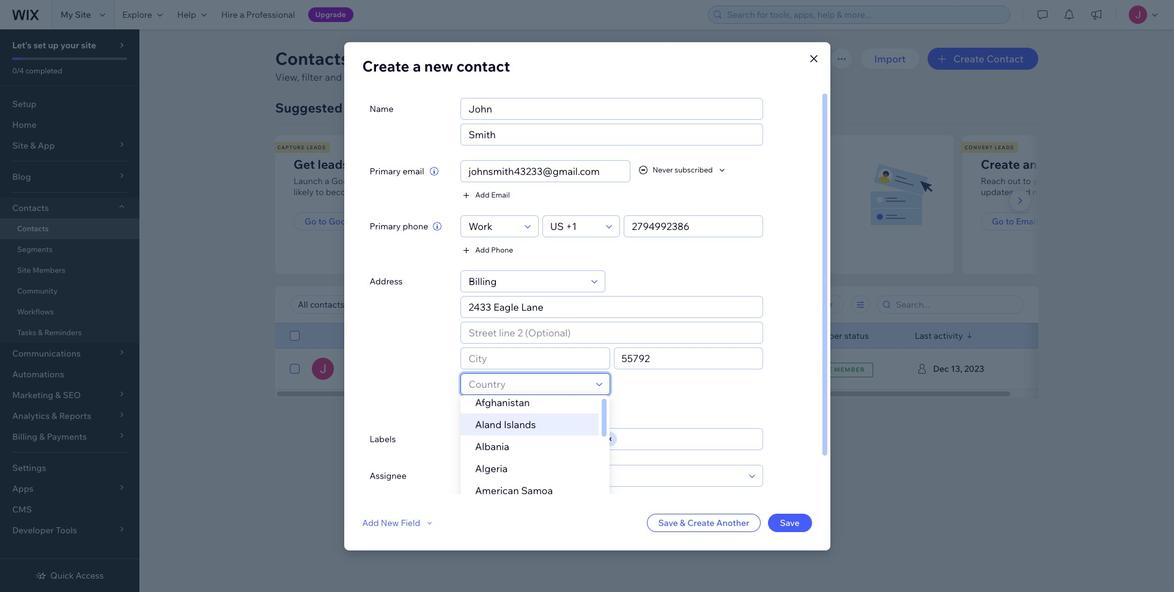 Task type: describe. For each thing, give the bounding box(es) containing it.
contact
[[987, 53, 1024, 65]]

customers
[[455, 71, 503, 83]]

convert leads
[[965, 144, 1015, 150]]

0 horizontal spatial contact
[[457, 57, 510, 75]]

contacts inside 'contacts' popup button
[[12, 202, 49, 214]]

albania
[[475, 440, 510, 452]]

1 vertical spatial member
[[835, 366, 865, 373]]

upgrade
[[315, 10, 346, 19]]

grow
[[637, 157, 669, 172]]

cms
[[12, 504, 32, 515]]

help
[[177, 9, 196, 20]]

a inside get leads with google ads launch a google ads campaign to target people likely to become leads.
[[325, 176, 329, 187]]

marketing
[[1040, 216, 1082, 227]]

add for add new field
[[362, 517, 379, 528]]

become
[[326, 187, 358, 198]]

newsletters,
[[1121, 176, 1169, 187]]

your inside grow your contact list add contacts by importing them via gmail or a csv file.
[[672, 157, 698, 172]]

more.
[[1033, 187, 1056, 198]]

an
[[1023, 157, 1037, 172]]

with inside create an email campaign reach out to your subscribers with newsletters, updates and more.
[[1102, 176, 1119, 187]]

aland islands option
[[461, 413, 599, 435]]

primary for primary email
[[370, 165, 401, 176]]

add inside grow your contact list add contacts by importing them via gmail or a csv file.
[[637, 176, 654, 187]]

Country field
[[465, 373, 593, 394]]

contacts inside contacts view, filter and manage all of your site's customers and leads.
[[275, 48, 350, 69]]

Last name field
[[465, 124, 759, 145]]

ads inside button
[[360, 216, 376, 227]]

convert
[[965, 144, 993, 150]]

last
[[915, 330, 932, 341]]

1 vertical spatial google
[[331, 176, 361, 187]]

completed
[[25, 66, 62, 75]]

contact inside grow your contact list add contacts by importing them via gmail or a csv file.
[[701, 157, 746, 172]]

0 horizontal spatial email
[[403, 165, 424, 176]]

campaign inside create an email campaign reach out to your subscribers with newsletters, updates and more.
[[1075, 157, 1132, 172]]

never
[[653, 165, 673, 174]]

create for create an email campaign reach out to your subscribers with newsletters, updates and more.
[[981, 157, 1021, 172]]

manage
[[344, 71, 381, 83]]

0/4 completed
[[12, 66, 62, 75]]

your inside the sidebar element
[[61, 40, 79, 51]]

samoa
[[521, 484, 553, 496]]

quick access
[[50, 570, 104, 581]]

james peterson image
[[312, 358, 334, 380]]

tasks
[[17, 328, 36, 337]]

1 type field from the top
[[465, 216, 521, 236]]

subscribed
[[675, 165, 713, 174]]

to right likely
[[316, 187, 324, 198]]

email inside create an email campaign reach out to your subscribers with newsletters, updates and more.
[[1040, 157, 1072, 172]]

save for save
[[780, 517, 800, 528]]

email inside "button"
[[491, 190, 510, 199]]

my site
[[61, 9, 91, 20]]

a inside grow your contact list add contacts by importing them via gmail or a csv file.
[[817, 176, 822, 187]]

leads for create
[[995, 144, 1015, 150]]

new
[[424, 57, 453, 75]]

add email
[[475, 190, 510, 199]]

sidebar element
[[0, 29, 139, 592]]

a right of
[[413, 57, 421, 75]]

First name field
[[465, 98, 759, 119]]

contacts inside import contacts button
[[678, 216, 715, 227]]

you
[[366, 100, 389, 116]]

create for create a new contact
[[362, 57, 410, 75]]

upgrade button
[[308, 7, 353, 22]]

community link
[[0, 281, 139, 302]]

0 vertical spatial member
[[809, 330, 843, 341]]

american samoa
[[475, 484, 553, 496]]

status
[[845, 330, 869, 341]]

never subscribed button
[[638, 164, 728, 175]]

reminders
[[44, 328, 82, 337]]

0 vertical spatial ads
[[426, 157, 449, 172]]

help button
[[170, 0, 214, 29]]

1 vertical spatial ads
[[363, 176, 378, 187]]

islands
[[504, 418, 536, 430]]

me
[[588, 433, 601, 444]]

cms link
[[0, 499, 139, 520]]

never subscribed
[[653, 165, 713, 174]]

community
[[17, 286, 58, 295]]

activity
[[934, 330, 963, 341]]

email inside button
[[1016, 216, 1039, 227]]

add for add email
[[475, 190, 490, 199]]

automations link
[[0, 364, 139, 385]]

save & create another button
[[648, 514, 761, 532]]

via
[[768, 176, 780, 187]]

Unsaved view field
[[294, 296, 379, 313]]

add for add phone
[[475, 245, 490, 254]]

get
[[294, 157, 315, 172]]

segments link
[[0, 239, 139, 260]]

import button
[[860, 48, 921, 70]]

Code field
[[547, 216, 603, 236]]

leads for get
[[307, 144, 326, 150]]

contacted me
[[544, 433, 601, 444]]

your inside create an email campaign reach out to your subscribers with newsletters, updates and more.
[[1034, 176, 1051, 187]]

quick
[[50, 570, 74, 581]]

phone
[[491, 245, 513, 254]]

list box containing afghanistan
[[461, 391, 610, 533]]

and inside create an email campaign reach out to your subscribers with newsletters, updates and more.
[[1016, 187, 1031, 198]]

professional
[[246, 9, 295, 20]]

site members link
[[0, 260, 139, 281]]

add for add address
[[475, 403, 490, 412]]

create an email campaign reach out to your subscribers with newsletters, updates and more.
[[981, 157, 1169, 198]]

add address
[[475, 403, 520, 412]]

csv
[[637, 187, 655, 198]]

explore
[[122, 9, 152, 20]]

them
[[746, 176, 766, 187]]

0/4
[[12, 66, 24, 75]]

setup
[[12, 98, 37, 110]]

13,
[[951, 363, 963, 374]]

capture
[[277, 144, 305, 150]]

save & create another
[[659, 517, 750, 528]]

0 vertical spatial google
[[380, 157, 423, 172]]

primary for primary phone
[[370, 221, 401, 232]]

subscribers
[[1053, 176, 1100, 187]]

go to email marketing button
[[981, 212, 1093, 231]]

leads
[[318, 157, 349, 172]]

gmail
[[782, 176, 805, 187]]

create inside "button"
[[688, 517, 715, 528]]

Zip/ Postal code field
[[618, 348, 759, 369]]

hire
[[221, 9, 238, 20]]

create a new contact
[[362, 57, 510, 75]]

get leads with google ads launch a google ads campaign to target people likely to become leads.
[[294, 157, 486, 198]]

Street line 2 (Optional) field
[[465, 322, 759, 343]]

site
[[81, 40, 96, 51]]

Street field
[[465, 296, 759, 317]]

get
[[621, 144, 633, 150]]

primary email
[[370, 165, 424, 176]]

a right hire
[[240, 9, 244, 20]]

contacted
[[544, 433, 586, 444]]

james.peterson1902@gmail.com
[[489, 363, 622, 374]]

Email field
[[465, 161, 627, 181]]

filter button
[[790, 295, 844, 314]]

members
[[33, 266, 65, 275]]



Task type: locate. For each thing, give the bounding box(es) containing it.
2 go from the left
[[992, 216, 1004, 227]]

launch
[[294, 176, 323, 187]]

1 vertical spatial import
[[648, 216, 676, 227]]

dec
[[934, 363, 949, 374]]

google down become
[[329, 216, 359, 227]]

1 vertical spatial leads.
[[360, 187, 384, 198]]

add left the new
[[362, 517, 379, 528]]

None field
[[628, 429, 759, 449], [465, 465, 746, 486], [628, 429, 759, 449], [465, 465, 746, 486]]

0 horizontal spatial campaign
[[380, 176, 420, 187]]

to left target
[[422, 176, 430, 187]]

to inside create an email campaign reach out to your subscribers with newsletters, updates and more.
[[1023, 176, 1032, 187]]

import contacts
[[648, 216, 715, 227]]

create for create contact
[[954, 53, 985, 65]]

campaign inside get leads with google ads launch a google ads campaign to target people likely to become leads.
[[380, 176, 420, 187]]

leads. inside contacts view, filter and manage all of your site's customers and leads.
[[524, 71, 551, 83]]

site down member status
[[817, 366, 833, 373]]

import for import
[[875, 53, 906, 65]]

quick access button
[[36, 570, 104, 581]]

0 vertical spatial with
[[352, 157, 377, 172]]

1 horizontal spatial campaign
[[1075, 157, 1132, 172]]

ads up target
[[426, 157, 449, 172]]

leads. inside get leads with google ads launch a google ads campaign to target people likely to become leads.
[[360, 187, 384, 198]]

save inside "button"
[[659, 517, 678, 528]]

email right 'an'
[[1040, 157, 1072, 172]]

0 vertical spatial type field
[[465, 216, 521, 236]]

to
[[422, 176, 430, 187], [1023, 176, 1032, 187], [316, 187, 324, 198], [318, 216, 327, 227], [1006, 216, 1015, 227]]

2 type field from the top
[[465, 271, 588, 292]]

import down file.
[[648, 216, 676, 227]]

your up contacts
[[672, 157, 698, 172]]

site inside the sidebar element
[[17, 266, 31, 275]]

0 horizontal spatial go
[[305, 216, 317, 227]]

add new field
[[362, 517, 420, 528]]

add left the "phone"
[[475, 245, 490, 254]]

0 vertical spatial primary
[[370, 165, 401, 176]]

go for create
[[992, 216, 1004, 227]]

to right out
[[1023, 176, 1032, 187]]

tasks & reminders
[[17, 328, 82, 337]]

to down become
[[318, 216, 327, 227]]

primary left phone
[[370, 221, 401, 232]]

go for get
[[305, 216, 317, 227]]

with right subscribers
[[1102, 176, 1119, 187]]

1 horizontal spatial go
[[992, 216, 1004, 227]]

add email button
[[461, 189, 510, 200]]

0 horizontal spatial and
[[325, 71, 342, 83]]

0 vertical spatial import
[[875, 53, 906, 65]]

leads. right customers
[[524, 71, 551, 83]]

segments
[[17, 245, 53, 254]]

leads up get
[[307, 144, 326, 150]]

import for import contacts
[[648, 216, 676, 227]]

add inside button
[[475, 245, 490, 254]]

add up "aland"
[[475, 403, 490, 412]]

hire a professional
[[221, 9, 295, 20]]

list containing get leads with google ads
[[273, 135, 1175, 274]]

contacts
[[654, 144, 686, 150]]

type field up add phone
[[465, 216, 521, 236]]

email
[[1040, 157, 1072, 172], [403, 165, 424, 176]]

create up you
[[362, 57, 410, 75]]

create left another
[[688, 517, 715, 528]]

a right or
[[817, 176, 822, 187]]

None checkbox
[[290, 329, 300, 343]]

go
[[305, 216, 317, 227], [992, 216, 1004, 227]]

contacts inside contacts link
[[17, 224, 49, 233]]

site for site members
[[17, 266, 31, 275]]

to inside go to google ads button
[[318, 216, 327, 227]]

0 horizontal spatial &
[[38, 328, 43, 337]]

leads right convert
[[995, 144, 1015, 150]]

your down 'an'
[[1034, 176, 1051, 187]]

let's
[[12, 40, 32, 51]]

add down people at left
[[475, 190, 490, 199]]

save for save & create another
[[659, 517, 678, 528]]

filter
[[302, 71, 323, 83]]

with inside get leads with google ads launch a google ads campaign to target people likely to become leads.
[[352, 157, 377, 172]]

to inside go to email marketing button
[[1006, 216, 1015, 227]]

1 horizontal spatial site
[[75, 9, 91, 20]]

0 horizontal spatial save
[[659, 517, 678, 528]]

or
[[807, 176, 815, 187]]

your right up
[[61, 40, 79, 51]]

2 vertical spatial site
[[817, 366, 833, 373]]

settings
[[12, 462, 46, 474]]

my
[[61, 9, 73, 20]]

and right filter
[[325, 71, 342, 83]]

& for reminders
[[38, 328, 43, 337]]

your right of
[[407, 71, 428, 83]]

0 vertical spatial leads.
[[524, 71, 551, 83]]

email down email field
[[491, 190, 510, 199]]

2 leads from the left
[[995, 144, 1015, 150]]

None checkbox
[[290, 362, 300, 376]]

list box
[[461, 391, 610, 533]]

0 vertical spatial site
[[75, 9, 91, 20]]

email left target
[[403, 165, 424, 176]]

City field
[[465, 348, 606, 369]]

site for site member
[[817, 366, 833, 373]]

site right my at the left top of page
[[75, 9, 91, 20]]

2 primary from the top
[[370, 221, 401, 232]]

2 vertical spatial email
[[489, 330, 511, 341]]

ads right become
[[363, 176, 378, 187]]

by
[[692, 176, 702, 187]]

list
[[748, 157, 766, 172]]

field
[[401, 517, 420, 528]]

1 horizontal spatial leads
[[995, 144, 1015, 150]]

1 horizontal spatial import
[[875, 53, 906, 65]]

afghanistan
[[475, 396, 530, 408]]

email up city field
[[489, 330, 511, 341]]

save inside button
[[780, 517, 800, 528]]

for
[[346, 100, 363, 116]]

target
[[432, 176, 456, 187]]

go to google ads
[[305, 216, 376, 227]]

0 vertical spatial &
[[38, 328, 43, 337]]

1 horizontal spatial leads.
[[524, 71, 551, 83]]

contacts link
[[0, 218, 139, 239]]

google down leads
[[331, 176, 361, 187]]

& right tasks
[[38, 328, 43, 337]]

contacts
[[656, 176, 691, 187]]

0 horizontal spatial import
[[648, 216, 676, 227]]

workflows
[[17, 307, 54, 316]]

add
[[637, 176, 654, 187], [475, 190, 490, 199], [475, 245, 490, 254], [475, 403, 490, 412], [362, 517, 379, 528]]

address up aland islands
[[491, 403, 520, 412]]

add inside "button"
[[475, 190, 490, 199]]

go inside button
[[992, 216, 1004, 227]]

and left the 'more.'
[[1016, 187, 1031, 198]]

google down name
[[380, 157, 423, 172]]

site down segments
[[17, 266, 31, 275]]

0 horizontal spatial leads
[[307, 144, 326, 150]]

american
[[475, 484, 519, 496]]

leads. right become
[[360, 187, 384, 198]]

member left 'status'
[[809, 330, 843, 341]]

1 primary from the top
[[370, 165, 401, 176]]

contact right site's on the left top of the page
[[457, 57, 510, 75]]

0 vertical spatial address
[[370, 276, 403, 287]]

1 vertical spatial contact
[[701, 157, 746, 172]]

1 vertical spatial &
[[680, 517, 686, 528]]

1 vertical spatial site
[[17, 266, 31, 275]]

Search for tools, apps, help & more... field
[[724, 6, 1006, 23]]

1 save from the left
[[659, 517, 678, 528]]

leads.
[[524, 71, 551, 83], [360, 187, 384, 198]]

type field down the "phone"
[[465, 271, 588, 292]]

create inside button
[[954, 53, 985, 65]]

& inside "button"
[[680, 517, 686, 528]]

save
[[659, 517, 678, 528], [780, 517, 800, 528]]

0 vertical spatial contact
[[457, 57, 510, 75]]

& for create
[[680, 517, 686, 528]]

import down search for tools, apps, help & more... field
[[875, 53, 906, 65]]

view,
[[275, 71, 299, 83]]

ads
[[426, 157, 449, 172], [363, 176, 378, 187], [360, 216, 376, 227]]

0 horizontal spatial site
[[17, 266, 31, 275]]

phone
[[403, 221, 428, 232]]

create inside create an email campaign reach out to your subscribers with newsletters, updates and more.
[[981, 157, 1021, 172]]

add down grow
[[637, 176, 654, 187]]

and
[[325, 71, 342, 83], [505, 71, 522, 83], [1016, 187, 1031, 198]]

of
[[396, 71, 405, 83]]

2 vertical spatial google
[[329, 216, 359, 227]]

campaign left target
[[380, 176, 420, 187]]

1 go from the left
[[305, 216, 317, 227]]

and right customers
[[505, 71, 522, 83]]

address inside add address button
[[491, 403, 520, 412]]

1 vertical spatial type field
[[465, 271, 588, 292]]

address up unsaved view field
[[370, 276, 403, 287]]

aland
[[475, 418, 502, 430]]

member down 'status'
[[835, 366, 865, 373]]

another
[[717, 517, 750, 528]]

member status
[[809, 330, 869, 341]]

a down leads
[[325, 176, 329, 187]]

save button
[[768, 514, 812, 532]]

1 horizontal spatial and
[[505, 71, 522, 83]]

2 horizontal spatial site
[[817, 366, 833, 373]]

add new field button
[[362, 517, 435, 528]]

email left marketing
[[1016, 216, 1039, 227]]

your inside contacts view, filter and manage all of your site's customers and leads.
[[407, 71, 428, 83]]

ads left phone
[[360, 216, 376, 227]]

0 vertical spatial email
[[491, 190, 510, 199]]

& left another
[[680, 517, 686, 528]]

with right leads
[[352, 157, 377, 172]]

reach
[[981, 176, 1006, 187]]

contacts view, filter and manage all of your site's customers and leads.
[[275, 48, 553, 83]]

add inside button
[[475, 403, 490, 412]]

list
[[273, 135, 1175, 274]]

go down updates
[[992, 216, 1004, 227]]

2 save from the left
[[780, 517, 800, 528]]

1 horizontal spatial with
[[1102, 176, 1119, 187]]

& inside the sidebar element
[[38, 328, 43, 337]]

go down likely
[[305, 216, 317, 227]]

2023
[[965, 363, 985, 374]]

capture leads
[[277, 144, 326, 150]]

home link
[[0, 114, 139, 135]]

create left contact
[[954, 53, 985, 65]]

likely
[[294, 187, 314, 198]]

0 horizontal spatial leads.
[[360, 187, 384, 198]]

suggested
[[275, 100, 343, 116]]

site member
[[817, 366, 865, 373]]

people
[[458, 176, 486, 187]]

customers
[[472, 433, 516, 444]]

Type field
[[465, 216, 521, 236], [465, 271, 588, 292]]

updates
[[981, 187, 1014, 198]]

2 horizontal spatial and
[[1016, 187, 1031, 198]]

setup link
[[0, 94, 139, 114]]

1 leads from the left
[[307, 144, 326, 150]]

let's set up your site
[[12, 40, 96, 51]]

out
[[1008, 176, 1021, 187]]

go inside button
[[305, 216, 317, 227]]

contact
[[457, 57, 510, 75], [701, 157, 746, 172]]

all
[[384, 71, 394, 83]]

1 horizontal spatial email
[[1040, 157, 1072, 172]]

1 vertical spatial campaign
[[380, 176, 420, 187]]

name
[[370, 103, 394, 114]]

Search... field
[[893, 296, 1020, 313]]

up
[[48, 40, 59, 51]]

address
[[370, 276, 403, 287], [491, 403, 520, 412]]

campaign
[[1075, 157, 1132, 172], [380, 176, 420, 187]]

hire a professional link
[[214, 0, 303, 29]]

0 horizontal spatial address
[[370, 276, 403, 287]]

contact up importing
[[701, 157, 746, 172]]

Phone field
[[628, 216, 759, 236]]

campaign up subscribers
[[1075, 157, 1132, 172]]

site members
[[17, 266, 65, 275]]

1 vertical spatial email
[[1016, 216, 1039, 227]]

google inside button
[[329, 216, 359, 227]]

primary phone
[[370, 221, 428, 232]]

1 horizontal spatial contact
[[701, 157, 746, 172]]

0 horizontal spatial with
[[352, 157, 377, 172]]

primary right leads
[[370, 165, 401, 176]]

1 horizontal spatial &
[[680, 517, 686, 528]]

0 vertical spatial campaign
[[1075, 157, 1132, 172]]

last activity
[[915, 330, 963, 341]]

site's
[[430, 71, 452, 83]]

1 horizontal spatial address
[[491, 403, 520, 412]]

dec 13, 2023
[[934, 363, 985, 374]]

1 horizontal spatial save
[[780, 517, 800, 528]]

email
[[491, 190, 510, 199], [1016, 216, 1039, 227], [489, 330, 511, 341]]

create up 'reach'
[[981, 157, 1021, 172]]

1 vertical spatial with
[[1102, 176, 1119, 187]]

member
[[809, 330, 843, 341], [835, 366, 865, 373]]

to down updates
[[1006, 216, 1015, 227]]

1 vertical spatial primary
[[370, 221, 401, 232]]

labels
[[370, 433, 396, 444]]

import
[[875, 53, 906, 65], [648, 216, 676, 227]]

2 vertical spatial ads
[[360, 216, 376, 227]]

1 vertical spatial address
[[491, 403, 520, 412]]

go to email marketing
[[992, 216, 1082, 227]]

access
[[76, 570, 104, 581]]



Task type: vqa. For each thing, say whether or not it's contained in the screenshot.
Site Member
yes



